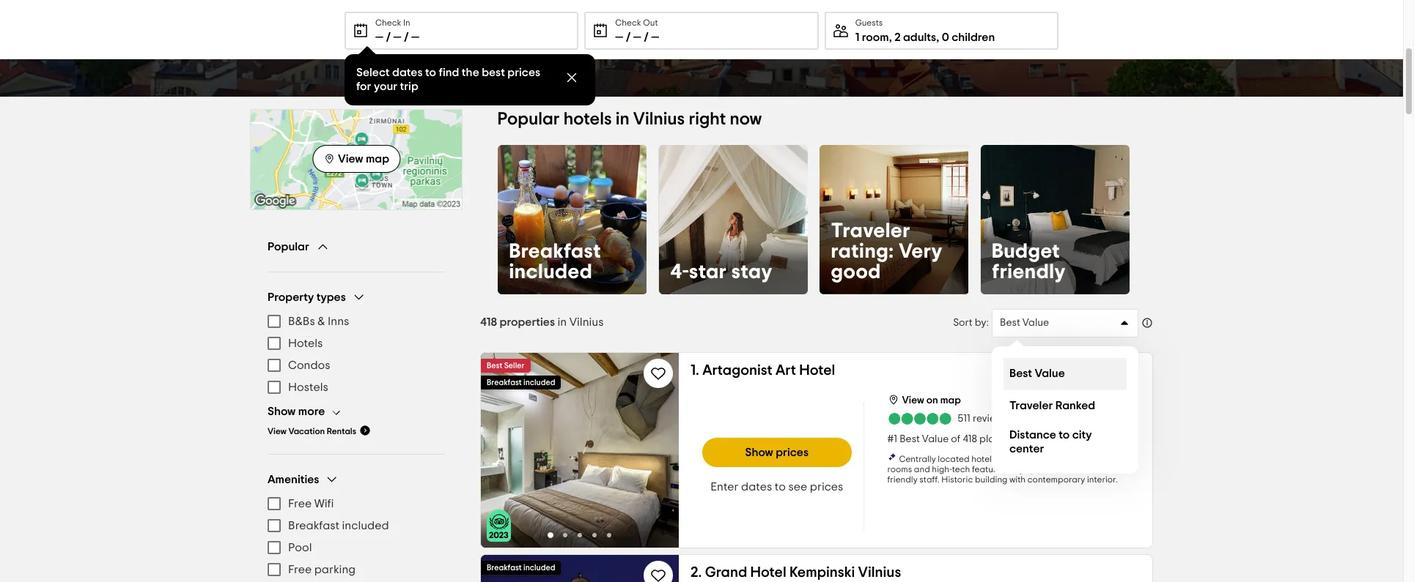 Task type: describe. For each thing, give the bounding box(es) containing it.
0 vertical spatial breakfast included link
[[498, 145, 647, 294]]

show more
[[268, 406, 325, 418]]

1 vertical spatial breakfast included link
[[481, 555, 561, 575]]

in inside "centrally located hotel in old town with modern, spacious rooms and high-tech features. highly praised showers and friendly staff. historic building with contemporary interior."
[[994, 455, 1001, 464]]

for
[[356, 81, 371, 92]]

best inside dropdown button
[[1000, 318, 1020, 328]]

popular hotels in vilnius right now
[[498, 111, 763, 128]]

guests
[[855, 18, 883, 27]]

4-star stay link
[[659, 145, 808, 294]]

inns
[[328, 316, 349, 328]]

check for check in — / — / —
[[375, 18, 401, 27]]

parking
[[314, 565, 356, 576]]

0 vertical spatial friendly
[[993, 262, 1067, 283]]

sort by:
[[953, 318, 989, 328]]

in right center
[[1048, 434, 1056, 445]]

best inside button
[[487, 362, 503, 370]]

traveler rating: very good
[[832, 221, 943, 283]]

the
[[462, 67, 479, 78]]

4-star stay
[[671, 262, 773, 283]]

grand
[[705, 566, 747, 580]]

in
[[403, 18, 410, 27]]

by:
[[975, 318, 989, 328]]

hotels
[[288, 338, 323, 350]]

save to a trip image
[[650, 365, 667, 382]]

enter dates to see prices
[[711, 481, 844, 493]]

4 / from the left
[[644, 32, 649, 43]]

0 vertical spatial with
[[1039, 455, 1055, 464]]

group containing amenities
[[268, 473, 445, 583]]

view map
[[338, 153, 389, 165]]

seller
[[504, 362, 525, 370]]

old
[[1003, 455, 1016, 464]]

high-
[[932, 465, 952, 474]]

show prices
[[745, 447, 809, 459]]

right
[[689, 111, 727, 128]]

amenities
[[268, 474, 319, 486]]

2023 link
[[487, 510, 511, 542]]

1 vertical spatial stay
[[1026, 434, 1046, 445]]

breakfast included down 2023 link
[[487, 564, 555, 572]]

2
[[895, 32, 901, 43]]

511
[[958, 414, 971, 425]]

free for free parking
[[288, 565, 312, 576]]

check for check out — / — / —
[[615, 18, 641, 27]]

good
[[832, 262, 882, 283]]

sort
[[953, 318, 973, 328]]

now
[[730, 111, 763, 128]]

2 / from the left
[[404, 32, 409, 43]]

menu containing free wifi
[[268, 494, 445, 581]]

breakfast included up "418 properties in vilnius"
[[510, 242, 602, 283]]

select
[[356, 67, 390, 78]]

property types
[[268, 291, 346, 303]]

traveler rating: very good link
[[820, 145, 969, 294]]

breakfast included inside menu
[[288, 521, 389, 532]]

contemporary
[[1028, 476, 1085, 484]]

guests 1 room , 2 adults , 0 children
[[855, 18, 995, 43]]

room
[[862, 32, 889, 43]]

5.0 of 5 bubbles. 511 reviews element
[[888, 412, 1007, 426]]

map inside view on map button
[[941, 396, 961, 406]]

breakfast up "418 properties in vilnius"
[[510, 242, 602, 262]]

best
[[482, 67, 505, 78]]

#
[[888, 434, 894, 445]]

located
[[938, 455, 970, 464]]

hotels
[[564, 111, 612, 128]]

best seller button
[[481, 359, 531, 373]]

budget
[[993, 242, 1061, 262]]

center
[[1010, 443, 1045, 455]]

1 vertical spatial 418
[[963, 434, 977, 445]]

pool
[[288, 543, 312, 554]]

on
[[927, 396, 938, 406]]

check out — / — / —
[[615, 18, 659, 43]]

places
[[980, 434, 1012, 445]]

show for show more
[[268, 406, 296, 418]]

centrally located hotel in old town with modern, spacious rooms and high-tech features. highly praised showers and friendly staff. historic building with contemporary interior.
[[888, 455, 1129, 484]]

418 properties in vilnius
[[480, 316, 604, 328]]

&
[[318, 316, 325, 328]]

view on map
[[902, 396, 961, 406]]

ranked
[[1056, 400, 1096, 412]]

view map button
[[312, 145, 400, 173]]

vacation
[[289, 428, 325, 436]]

2 vertical spatial value
[[922, 434, 949, 445]]

1 , from the left
[[889, 32, 892, 43]]

to inside select dates to find the best prices for your trip
[[425, 67, 436, 78]]

0 vertical spatial hotel
[[799, 363, 835, 378]]

map inside view map button
[[366, 153, 389, 165]]

properties
[[500, 316, 555, 328]]

4 — from the left
[[615, 32, 624, 43]]

dates for select
[[392, 67, 423, 78]]

your
[[374, 81, 398, 92]]

out
[[643, 18, 658, 27]]

3 / from the left
[[626, 32, 631, 43]]

traveler for rating:
[[832, 221, 911, 242]]

1 vertical spatial with
[[1010, 476, 1026, 484]]

carousel of images figure
[[481, 353, 679, 548]]

511 reviews button
[[888, 412, 1007, 426]]

find
[[439, 67, 459, 78]]

budget friendly link
[[981, 145, 1130, 294]]

building
[[975, 476, 1008, 484]]

budget friendly
[[993, 242, 1067, 283]]

hostels
[[288, 382, 328, 394]]

best seller
[[487, 362, 525, 370]]

distance
[[1010, 429, 1057, 441]]

5 — from the left
[[633, 32, 641, 43]]

children
[[952, 32, 995, 43]]

showers
[[1070, 465, 1103, 474]]

highly
[[1010, 465, 1035, 474]]

value for list box containing best value
[[1035, 368, 1065, 380]]

511 reviews link
[[888, 412, 1007, 426]]

in right properties
[[558, 316, 567, 328]]

centrally
[[899, 455, 936, 464]]

prices inside button
[[776, 447, 809, 459]]

view for view map
[[338, 153, 363, 165]]

1 for best
[[894, 434, 898, 445]]



Task type: locate. For each thing, give the bounding box(es) containing it.
traveler ranked
[[1010, 400, 1096, 412]]

1 horizontal spatial hotel
[[799, 363, 835, 378]]

b&bs
[[288, 316, 315, 328]]

distance to city center
[[1010, 429, 1092, 455]]

menu
[[268, 311, 445, 399], [268, 494, 445, 581]]

close image
[[565, 70, 579, 85]]

0 horizontal spatial map
[[366, 153, 389, 165]]

in right hotels
[[616, 111, 630, 128]]

popular for popular hotels in vilnius right now
[[498, 111, 560, 128]]

rating:
[[832, 242, 895, 262]]

1 vertical spatial best value
[[1010, 368, 1065, 380]]

0 horizontal spatial friendly
[[888, 476, 918, 484]]

1 vertical spatial 1
[[894, 434, 898, 445]]

, left the 0
[[937, 32, 940, 43]]

stay
[[732, 262, 773, 283], [1026, 434, 1046, 445]]

to left find
[[425, 67, 436, 78]]

1 vertical spatial popular
[[268, 241, 309, 253]]

1 horizontal spatial popular
[[498, 111, 560, 128]]

2 , from the left
[[937, 32, 940, 43]]

dates up trip
[[392, 67, 423, 78]]

very
[[899, 242, 943, 262]]

1 horizontal spatial check
[[615, 18, 641, 27]]

1 vertical spatial free
[[288, 565, 312, 576]]

, left 2
[[889, 32, 892, 43]]

1 horizontal spatial show
[[745, 447, 773, 459]]

check inside check in — / — / —
[[375, 18, 401, 27]]

418 right of
[[963, 434, 977, 445]]

property
[[268, 291, 314, 303]]

more
[[298, 406, 325, 418]]

best value for best value dropdown button
[[1000, 318, 1049, 328]]

stay right the 'star'
[[732, 262, 773, 283]]

value for best value dropdown button
[[1023, 318, 1049, 328]]

1 horizontal spatial prices
[[776, 447, 809, 459]]

free
[[288, 499, 312, 510], [288, 565, 312, 576]]

best left seller
[[487, 362, 503, 370]]

historic
[[942, 476, 973, 484]]

view inside group
[[268, 428, 287, 436]]

0 horizontal spatial stay
[[732, 262, 773, 283]]

1 / from the left
[[386, 32, 391, 43]]

1 — from the left
[[375, 32, 383, 43]]

,
[[889, 32, 892, 43], [937, 32, 940, 43]]

2 vertical spatial prices
[[810, 481, 844, 493]]

breakfast included down seller
[[487, 379, 555, 387]]

stay up 'town'
[[1026, 434, 1046, 445]]

to up 'town'
[[1014, 434, 1024, 445]]

group
[[268, 290, 445, 437], [268, 473, 445, 583]]

modern,
[[1057, 455, 1091, 464]]

value
[[1023, 318, 1049, 328], [1035, 368, 1065, 380], [922, 434, 949, 445]]

show for show prices
[[745, 447, 773, 459]]

vilnius right properties
[[570, 316, 604, 328]]

map
[[366, 153, 389, 165], [941, 396, 961, 406]]

1 horizontal spatial and
[[1105, 465, 1121, 474]]

/
[[386, 32, 391, 43], [404, 32, 409, 43], [626, 32, 631, 43], [644, 32, 649, 43]]

3 — from the left
[[411, 32, 419, 43]]

value inside list box
[[1035, 368, 1065, 380]]

popular for popular
[[268, 241, 309, 253]]

2.
[[691, 566, 702, 580]]

see
[[789, 481, 808, 493]]

hotel
[[972, 455, 992, 464]]

wifi
[[314, 499, 334, 510]]

0 vertical spatial group
[[268, 290, 445, 437]]

exterior image
[[481, 555, 679, 583]]

hotel right grand on the bottom of the page
[[751, 566, 787, 580]]

2 check from the left
[[615, 18, 641, 27]]

traveler for ranked
[[1010, 400, 1053, 412]]

save to a trip image
[[650, 567, 667, 583]]

best value
[[1000, 318, 1049, 328], [1010, 368, 1065, 380]]

vilnius right kempinski
[[858, 566, 901, 580]]

0 vertical spatial traveler
[[832, 221, 911, 242]]

1 horizontal spatial map
[[941, 396, 961, 406]]

2 and from the left
[[1105, 465, 1121, 474]]

0 vertical spatial dates
[[392, 67, 423, 78]]

free for free wifi
[[288, 499, 312, 510]]

1 up the rooms
[[894, 434, 898, 445]]

2 — from the left
[[393, 32, 401, 43]]

show inside dropdown button
[[268, 406, 296, 418]]

check left out
[[615, 18, 641, 27]]

friendly down the rooms
[[888, 476, 918, 484]]

with
[[1039, 455, 1055, 464], [1010, 476, 1026, 484]]

trip
[[400, 81, 419, 92]]

reviews
[[973, 414, 1007, 425]]

1 for room
[[855, 32, 860, 43]]

1 vertical spatial friendly
[[888, 476, 918, 484]]

dates
[[392, 67, 423, 78], [741, 481, 772, 493]]

0 vertical spatial best value
[[1000, 318, 1049, 328]]

map right on
[[941, 396, 961, 406]]

best value right "by:"
[[1000, 318, 1049, 328]]

prices right see
[[810, 481, 844, 493]]

in left old
[[994, 455, 1001, 464]]

to inside distance to city center
[[1059, 429, 1070, 441]]

best up traveler ranked
[[1010, 368, 1033, 380]]

0 vertical spatial value
[[1023, 318, 1049, 328]]

view
[[338, 153, 363, 165], [902, 396, 924, 406], [268, 428, 287, 436]]

popular up property at the left of page
[[268, 241, 309, 253]]

city
[[1073, 429, 1092, 441]]

1 inside guests 1 room , 2 adults , 0 children
[[855, 32, 860, 43]]

to left see
[[775, 481, 786, 493]]

friendly
[[993, 262, 1067, 283], [888, 476, 918, 484]]

friendly inside "centrally located hotel in old town with modern, spacious rooms and high-tech features. highly praised showers and friendly staff. historic building with contemporary interior."
[[888, 476, 918, 484]]

check left in
[[375, 18, 401, 27]]

rentals
[[327, 428, 356, 436]]

and
[[914, 465, 930, 474], [1105, 465, 1121, 474]]

0 horizontal spatial 1
[[855, 32, 860, 43]]

0 horizontal spatial dates
[[392, 67, 423, 78]]

b&bs & inns
[[288, 316, 349, 328]]

value inside best value dropdown button
[[1023, 318, 1049, 328]]

traveler inside traveler rating: very good
[[832, 221, 911, 242]]

2 free from the top
[[288, 565, 312, 576]]

with up the praised
[[1039, 455, 1055, 464]]

2. grand hotel kempinski vilnius
[[691, 566, 901, 580]]

list box containing best value
[[992, 346, 1139, 474]]

0 vertical spatial map
[[366, 153, 389, 165]]

1 and from the left
[[914, 465, 930, 474]]

1 left the room
[[855, 32, 860, 43]]

1 group from the top
[[268, 290, 445, 437]]

0 horizontal spatial traveler
[[832, 221, 911, 242]]

dates for enter
[[741, 481, 772, 493]]

0 horizontal spatial 418
[[480, 316, 497, 328]]

0 horizontal spatial ,
[[889, 32, 892, 43]]

star
[[690, 262, 727, 283]]

prices inside select dates to find the best prices for your trip
[[508, 67, 540, 78]]

rooms
[[888, 465, 912, 474]]

spacious
[[1093, 455, 1129, 464]]

2 menu from the top
[[268, 494, 445, 581]]

friendly up best value dropdown button
[[993, 262, 1067, 283]]

0
[[942, 32, 949, 43]]

condos
[[288, 360, 330, 372]]

1 vertical spatial group
[[268, 473, 445, 583]]

2 vertical spatial view
[[268, 428, 287, 436]]

hotel
[[799, 363, 835, 378], [751, 566, 787, 580]]

1 horizontal spatial dates
[[741, 481, 772, 493]]

1 horizontal spatial stay
[[1026, 434, 1046, 445]]

1 vertical spatial dates
[[741, 481, 772, 493]]

breakfast included down wifi
[[288, 521, 389, 532]]

1 vertical spatial menu
[[268, 494, 445, 581]]

view for view on map
[[902, 396, 924, 406]]

breakfast down best seller
[[487, 379, 522, 387]]

breakfast down 2023 link
[[487, 564, 522, 572]]

1 horizontal spatial 1
[[894, 434, 898, 445]]

best
[[1000, 318, 1020, 328], [487, 362, 503, 370], [1010, 368, 1033, 380], [900, 434, 920, 445]]

1 check from the left
[[375, 18, 401, 27]]

1 horizontal spatial with
[[1039, 455, 1055, 464]]

2 horizontal spatial view
[[902, 396, 924, 406]]

list box
[[992, 346, 1139, 474]]

best value for list box containing best value
[[1010, 368, 1065, 380]]

best inside list box
[[1010, 368, 1033, 380]]

0 horizontal spatial with
[[1010, 476, 1026, 484]]

hotel right "art"
[[799, 363, 835, 378]]

free parking
[[288, 565, 356, 576]]

traveler up good
[[832, 221, 911, 242]]

0 horizontal spatial hotel
[[751, 566, 787, 580]]

types
[[317, 291, 346, 303]]

0 vertical spatial popular
[[498, 111, 560, 128]]

2 group from the top
[[268, 473, 445, 583]]

free wifi
[[288, 499, 334, 510]]

0 horizontal spatial check
[[375, 18, 401, 27]]

vilnius up modern,
[[1058, 434, 1088, 445]]

group containing property types
[[268, 290, 445, 437]]

show up the enter dates to see prices
[[745, 447, 773, 459]]

0 vertical spatial free
[[288, 499, 312, 510]]

4-
[[671, 262, 690, 283]]

vilnius left right
[[634, 111, 685, 128]]

best right "by:"
[[1000, 318, 1020, 328]]

menu containing b&bs & inns
[[268, 311, 445, 399]]

1 vertical spatial show
[[745, 447, 773, 459]]

best value inside dropdown button
[[1000, 318, 1049, 328]]

1 horizontal spatial ,
[[937, 32, 940, 43]]

—
[[375, 32, 383, 43], [393, 32, 401, 43], [411, 32, 419, 43], [615, 32, 624, 43], [633, 32, 641, 43], [651, 32, 659, 43]]

1.
[[691, 363, 699, 378]]

map down your at the left top
[[366, 153, 389, 165]]

value left of
[[922, 434, 949, 445]]

show inside button
[[745, 447, 773, 459]]

view on map button
[[888, 391, 961, 407]]

1 menu from the top
[[268, 311, 445, 399]]

0 horizontal spatial view
[[268, 428, 287, 436]]

and down 'centrally' at bottom right
[[914, 465, 930, 474]]

0 horizontal spatial prices
[[508, 67, 540, 78]]

staff.
[[920, 476, 940, 484]]

1 vertical spatial value
[[1035, 368, 1065, 380]]

0 horizontal spatial and
[[914, 465, 930, 474]]

best value up traveler ranked
[[1010, 368, 1065, 380]]

with down 'highly'
[[1010, 476, 1026, 484]]

6 — from the left
[[651, 32, 659, 43]]

0 horizontal spatial popular
[[268, 241, 309, 253]]

0 vertical spatial show
[[268, 406, 296, 418]]

select dates to find the best prices for your trip
[[356, 67, 540, 92]]

1 horizontal spatial traveler
[[1010, 400, 1053, 412]]

1 horizontal spatial friendly
[[993, 262, 1067, 283]]

0 horizontal spatial show
[[268, 406, 296, 418]]

adults
[[903, 32, 937, 43]]

1 horizontal spatial view
[[338, 153, 363, 165]]

show left more
[[268, 406, 296, 418]]

popular down the best
[[498, 111, 560, 128]]

traveler up distance
[[1010, 400, 1053, 412]]

1 vertical spatial view
[[902, 396, 924, 406]]

1 vertical spatial prices
[[776, 447, 809, 459]]

0 vertical spatial stay
[[732, 262, 773, 283]]

centrally located hotel in old town with modern, spacious rooms and high-tech features. highly praised showers and friendly staff. historic building with contemporary interior. button
[[888, 453, 1141, 485]]

0 vertical spatial 1
[[855, 32, 860, 43]]

prices up see
[[776, 447, 809, 459]]

best value button
[[992, 309, 1139, 338]]

show prices button
[[702, 438, 852, 467]]

2 horizontal spatial prices
[[810, 481, 844, 493]]

free left wifi
[[288, 499, 312, 510]]

0 vertical spatial menu
[[268, 311, 445, 399]]

interior.
[[1087, 476, 1118, 484]]

418 left properties
[[480, 316, 497, 328]]

free down 'pool'
[[288, 565, 312, 576]]

kempinski
[[790, 566, 855, 580]]

included
[[510, 262, 593, 283], [524, 379, 555, 387], [342, 521, 389, 532], [524, 564, 555, 572]]

0 vertical spatial prices
[[508, 67, 540, 78]]

0 vertical spatial view
[[338, 153, 363, 165]]

breakfast
[[510, 242, 602, 262], [487, 379, 522, 387], [288, 521, 340, 532], [487, 564, 522, 572]]

praised
[[1037, 465, 1068, 474]]

0 vertical spatial 418
[[480, 316, 497, 328]]

view for view vacation rentals
[[268, 428, 287, 436]]

check inside check out — / — / —
[[615, 18, 641, 27]]

1 vertical spatial map
[[941, 396, 961, 406]]

and down spacious
[[1105, 465, 1121, 474]]

1 free from the top
[[288, 499, 312, 510]]

1 vertical spatial hotel
[[751, 566, 787, 580]]

show more button
[[268, 405, 349, 419]]

standard image
[[481, 353, 679, 548]]

prices right the best
[[508, 67, 540, 78]]

dates right enter
[[741, 481, 772, 493]]

1. artagonist art hotel
[[691, 363, 835, 378]]

artagonist
[[703, 363, 773, 378]]

to left city
[[1059, 429, 1070, 441]]

dates inside select dates to find the best prices for your trip
[[392, 67, 423, 78]]

1 horizontal spatial 418
[[963, 434, 977, 445]]

1 vertical spatial traveler
[[1010, 400, 1053, 412]]

view vacation rentals link
[[268, 425, 371, 437]]

traveler inside list box
[[1010, 400, 1053, 412]]

popular
[[498, 111, 560, 128], [268, 241, 309, 253]]

vilnius
[[634, 111, 685, 128], [570, 316, 604, 328], [1058, 434, 1088, 445], [858, 566, 901, 580]]

best value inside list box
[[1010, 368, 1065, 380]]

traveler
[[832, 221, 911, 242], [1010, 400, 1053, 412]]

value right "by:"
[[1023, 318, 1049, 328]]

breakfast down free wifi
[[288, 521, 340, 532]]

value up traveler ranked
[[1035, 368, 1065, 380]]

features.
[[972, 465, 1008, 474]]

show
[[268, 406, 296, 418], [745, 447, 773, 459]]

1
[[855, 32, 860, 43], [894, 434, 898, 445]]

best right #
[[900, 434, 920, 445]]

check
[[375, 18, 401, 27], [615, 18, 641, 27]]

to
[[425, 67, 436, 78], [1059, 429, 1070, 441], [1014, 434, 1024, 445], [775, 481, 786, 493]]



Task type: vqa. For each thing, say whether or not it's contained in the screenshot.
FREE associated with Free parking
yes



